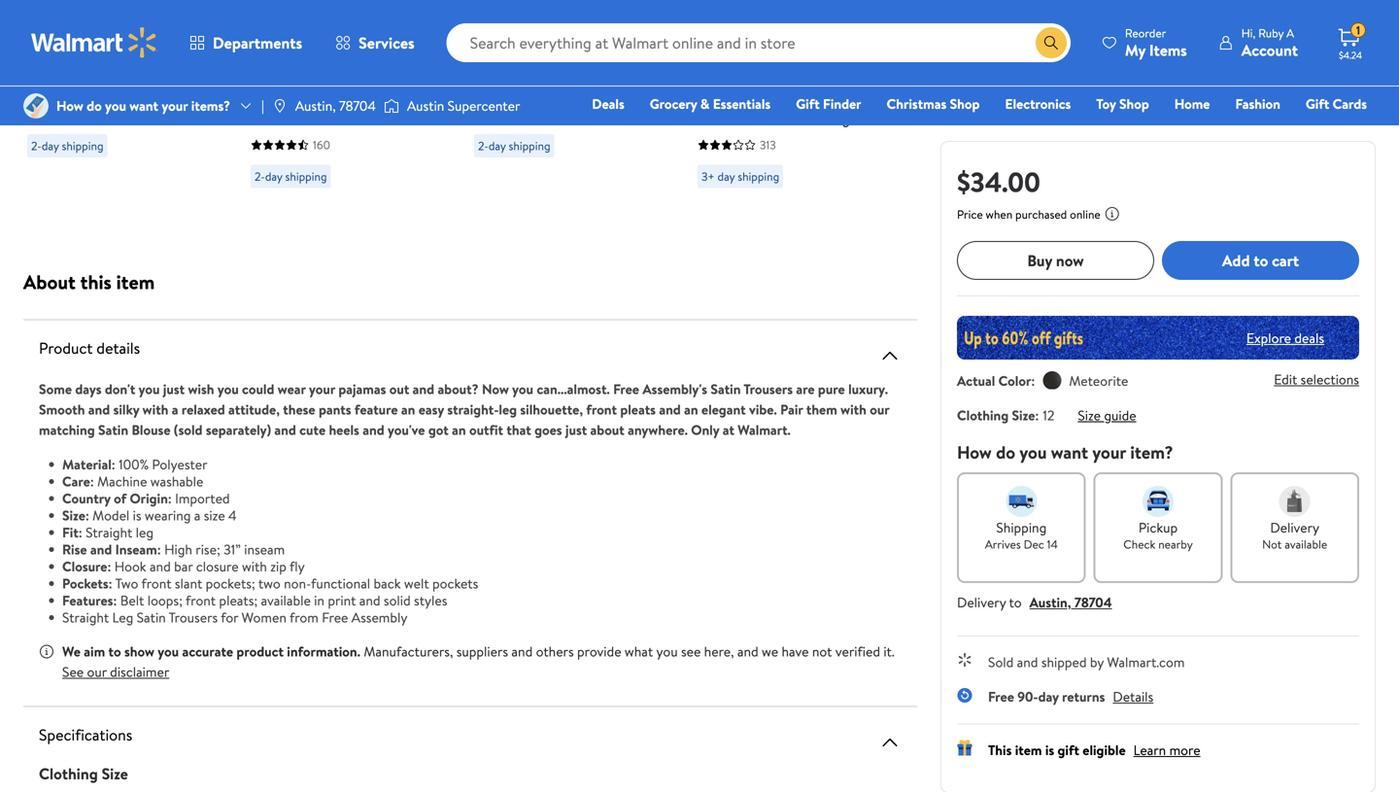 Task type: locate. For each thing, give the bounding box(es) containing it.
loose right knot
[[160, 98, 200, 120]]

an
[[401, 400, 415, 419], [684, 400, 698, 419], [452, 420, 466, 439]]

items?
[[191, 96, 230, 115]]

and left others on the left
[[512, 642, 533, 661]]

2 vertical spatial free
[[989, 687, 1015, 706]]

a left size
[[194, 506, 201, 525]]

departments
[[213, 32, 302, 53]]

austin, up 160
[[295, 96, 336, 115]]

to right aim
[[108, 642, 121, 661]]

1 women's from the left
[[80, 34, 141, 55]]

trousers inside some days don't you just wish you could wear your pajamas out and about? now you can...almost. free assembly's satin trousers are pure luxury. smooth and silky with a relaxed attitude, these pants feature an easy straight-leg silhouette, front pleats and an elegant vibe. pair them with our matching satin blouse (sold separately) and cute heels and you've got an outfit that goes just about anywhere. only at walmart.
[[744, 380, 793, 399]]

0 vertical spatial a
[[172, 400, 178, 419]]

0 vertical spatial 78704
[[339, 96, 376, 115]]

1 vertical spatial pockets
[[771, 150, 824, 172]]

item right this
[[1015, 741, 1042, 760]]

0 horizontal spatial do
[[87, 96, 102, 115]]

gift finder link
[[788, 93, 871, 114]]

0 horizontal spatial austin,
[[295, 96, 336, 115]]

2 vertical spatial satin
[[137, 608, 166, 627]]

$34.00
[[957, 163, 1041, 201]]

2 shop from the left
[[1120, 94, 1150, 113]]

grocery & essentials link
[[641, 93, 780, 114]]

trousers inside frontwalk womens cotton linen loose fit casual pants elastic waist yoga summer beach trousers pants with pockets khaki s
[[802, 129, 858, 150]]

2 horizontal spatial an
[[684, 400, 698, 419]]

0 vertical spatial delivery
[[1271, 518, 1320, 537]]

your inside some days don't you just wish you could wear your pajamas out and about? now you can...almost. free assembly's satin trousers are pure luxury. smooth and silky with a relaxed attitude, these pants feature an easy straight-leg silhouette, front pleats and an elegant vibe. pair them with our matching satin blouse (sold separately) and cute heels and you've got an outfit that goes just about anywhere. only at walmart.
[[309, 380, 335, 399]]

one
[[1219, 122, 1248, 140]]

item right this on the left
[[116, 268, 155, 295]]

with down luxury.
[[841, 400, 867, 419]]

women up product
[[242, 608, 287, 627]]

pockets up items?
[[153, 55, 206, 77]]

0 vertical spatial to
[[1254, 250, 1269, 271]]

country
[[62, 489, 111, 508]]

shipping down 1173
[[62, 138, 104, 154]]

austin, down 14
[[1030, 593, 1072, 612]]

to for delivery
[[1009, 593, 1022, 612]]

for inside the 'now $9.98 $12.96 athletic works women's dri more core athleisure bootcut yoga pants, 32" inseam for regular and petite'
[[525, 98, 545, 120]]

1 vertical spatial want
[[1052, 440, 1089, 465]]

back
[[374, 574, 401, 593]]

1 vertical spatial in
[[314, 591, 325, 610]]

outfit
[[469, 420, 504, 439]]

3 product group from the left
[[474, 0, 655, 196]]

by
[[1091, 653, 1104, 672]]

casual down |
[[251, 129, 295, 150]]

closure
[[196, 557, 239, 576]]

do for how do you want your items?
[[87, 96, 102, 115]]

clothing down actual
[[957, 406, 1009, 425]]

0 vertical spatial free
[[613, 380, 640, 399]]

1 vertical spatial how
[[957, 440, 992, 465]]

front up the 'about'
[[587, 400, 617, 419]]

for right inseam
[[525, 98, 545, 120]]

in left 'print'
[[314, 591, 325, 610]]

a inside some days don't you just wish you could wear your pajamas out and about? now you can...almost. free assembly's satin trousers are pure luxury. smooth and silky with a relaxed attitude, these pants feature an easy straight-leg silhouette, front pleats and an elegant vibe. pair them with our matching satin blouse (sold separately) and cute heels and you've got an outfit that goes just about anywhere. only at walmart.
[[172, 400, 178, 419]]

1 horizontal spatial free
[[613, 380, 640, 399]]

front
[[587, 400, 617, 419], [141, 574, 172, 593], [186, 591, 216, 610]]

0 horizontal spatial for
[[221, 608, 238, 627]]

shop right christmas
[[950, 94, 980, 113]]

size inside $29.99 chiclily women's wide leg lounge pants with pockets lightweight high waisted adjustable tie knot loose trousers, us size medium in blue gray
[[114, 120, 140, 141]]

– inside "$16.89 options from $16.89 – $26.99"
[[820, 30, 828, 49]]

0 horizontal spatial $16.89
[[698, 5, 746, 29]]

size left the 12
[[1012, 406, 1036, 425]]

can...almost.
[[537, 380, 610, 399]]

0 horizontal spatial  image
[[23, 93, 49, 119]]

1 horizontal spatial is
[[1046, 741, 1055, 760]]

1 horizontal spatial waisted
[[251, 107, 304, 129]]

in inside material: 100% polyester care: machine washable country of origin: imported size: model is wearing a size 4 fit: straight leg rise and inseam: high rise; 31" inseam closure: hook and bar closure with zip fly pockets: two front slant pockets; two non-functional back welt pockets features: belt loops; front pleats; available in print and solid styles straight leg satin trousers for women from free assembly
[[314, 591, 325, 610]]

gift inside gift cards registry
[[1306, 94, 1330, 113]]

day down 'adjustable'
[[42, 138, 59, 154]]

with down elastic
[[739, 150, 767, 172]]

0 horizontal spatial is
[[133, 506, 141, 525]]

and up easy at left bottom
[[413, 380, 435, 399]]

1 gift from the left
[[796, 94, 820, 113]]

and left bar
[[150, 557, 171, 576]]

want down the 12
[[1052, 440, 1089, 465]]

delivery for not
[[1271, 518, 1320, 537]]

delivery down intent image for delivery
[[1271, 518, 1320, 537]]

1 vertical spatial austin,
[[1030, 593, 1072, 612]]

gray
[[76, 141, 108, 162]]

shipping for athletic works women's dri more core athleisure bootcut yoga pants, 32" inseam for regular and petite
[[509, 138, 551, 154]]

1 vertical spatial do
[[996, 440, 1016, 465]]

0 horizontal spatial our
[[87, 662, 107, 681]]

0 horizontal spatial loose
[[160, 98, 200, 120]]

your up medium
[[162, 96, 188, 115]]

2-day shipping down inseam
[[478, 138, 551, 154]]

from down non-
[[290, 608, 319, 627]]

1 horizontal spatial how
[[957, 440, 992, 465]]

imported
[[175, 489, 230, 508]]

0 vertical spatial our
[[870, 400, 890, 419]]

leg up that
[[499, 400, 517, 419]]

1 horizontal spatial beach
[[758, 129, 799, 150]]

2 horizontal spatial high
[[357, 86, 389, 107]]

shipping down 160
[[285, 168, 327, 185]]

0 vertical spatial yoga
[[533, 77, 565, 98]]

with left zip in the left of the page
[[242, 557, 267, 576]]

trousers down slant
[[169, 608, 218, 627]]

an up only
[[684, 400, 698, 419]]

1 vertical spatial leg
[[289, 86, 313, 107]]

pockets inside frontwalk womens cotton linen loose fit casual pants elastic waist yoga summer beach trousers pants with pockets khaki s
[[771, 150, 824, 172]]

pants inside $29.99 chiclily women's wide leg lounge pants with pockets lightweight high waisted adjustable tie knot loose trousers, us size medium in blue gray
[[80, 55, 117, 77]]

1 vertical spatial yoga
[[826, 107, 858, 129]]

with inside frontwalk womens cotton linen loose fit casual pants elastic waist yoga summer beach trousers pants with pockets khaki s
[[739, 150, 767, 172]]

1 vertical spatial :
[[1036, 406, 1039, 425]]

 image up trousers,
[[23, 93, 49, 119]]

to inside button
[[1254, 250, 1269, 271]]

model
[[93, 506, 130, 525]]

0 vertical spatial available
[[1285, 536, 1328, 553]]

0 horizontal spatial trousers
[[169, 608, 218, 627]]

78704
[[339, 96, 376, 115], [1075, 593, 1113, 612]]

now up straight-
[[482, 380, 509, 399]]

a up (sold
[[172, 400, 178, 419]]

1 horizontal spatial pockets
[[771, 150, 824, 172]]

loose inside frontwalk womens cotton linen loose fit casual pants elastic waist yoga summer beach trousers pants with pockets khaki s
[[738, 86, 777, 107]]

guide
[[1105, 406, 1137, 425]]

1 horizontal spatial –
[[820, 30, 828, 49]]

2- left palazzo
[[255, 168, 265, 185]]

items
[[1150, 39, 1188, 61]]

0 horizontal spatial leg
[[136, 523, 154, 542]]

0 vertical spatial for
[[525, 98, 545, 120]]

with inside $29.99 chiclily women's wide leg lounge pants with pockets lightweight high waisted adjustable tie knot loose trousers, us size medium in blue gray
[[121, 55, 150, 77]]

shop inside toy shop link
[[1120, 94, 1150, 113]]

delivery down arrives
[[957, 593, 1006, 612]]

our inside some days don't you just wish you could wear your pajamas out and about? now you can...almost. free assembly's satin trousers are pure luxury. smooth and silky with a relaxed attitude, these pants feature an easy straight-leg silhouette, front pleats and an elegant vibe. pair them with our matching satin blouse (sold separately) and cute heels and you've got an outfit that goes just about anywhere. only at walmart.
[[870, 400, 890, 419]]

options
[[251, 30, 298, 49], [698, 30, 745, 49]]

closure:
[[62, 557, 111, 576]]

yoga inside frontwalk womens cotton linen loose fit casual pants elastic waist yoga summer beach trousers pants with pockets khaki s
[[826, 107, 858, 129]]

loose left fit
[[738, 86, 777, 107]]

yoga left pants,
[[533, 77, 565, 98]]

debit
[[1251, 122, 1284, 140]]

leg inside material: 100% polyester care: machine washable country of origin: imported size: model is wearing a size 4 fit: straight leg rise and inseam: high rise; 31" inseam closure: hook and bar closure with zip fly pockets: two front slant pockets; two non-functional back welt pockets features: belt loops; front pleats; available in print and solid styles straight leg satin trousers for women from free assembly
[[112, 608, 133, 627]]

$16.89 up womens
[[780, 30, 817, 49]]

gift inside gift finder 'link'
[[796, 94, 820, 113]]

leg right |
[[289, 86, 313, 107]]

and
[[604, 98, 628, 120], [413, 380, 435, 399], [88, 400, 110, 419], [659, 400, 681, 419], [274, 420, 296, 439], [363, 420, 385, 439], [90, 540, 112, 559], [150, 557, 171, 576], [359, 591, 381, 610], [512, 642, 533, 661], [738, 642, 759, 661], [1017, 653, 1039, 672]]

1 horizontal spatial clothing
[[957, 406, 1009, 425]]

0 vertical spatial satin
[[711, 380, 741, 399]]

our inside we aim to show you accurate product information. manufacturers, suppliers and others provide what you see here, and we have not verified it. see our disclaimer
[[87, 662, 107, 681]]

1 vertical spatial delivery
[[957, 593, 1006, 612]]

from inside material: 100% polyester care: machine washable country of origin: imported size: model is wearing a size 4 fit: straight leg rise and inseam: high rise; 31" inseam closure: hook and bar closure with zip fly pockets: two front slant pockets; two non-functional back welt pockets features: belt loops; front pleats; available in print and solid styles straight leg satin trousers for women from free assembly
[[290, 608, 319, 627]]

wide for with
[[144, 34, 178, 55]]

functional
[[311, 574, 370, 593]]

size
[[114, 120, 140, 141], [1012, 406, 1036, 425], [1078, 406, 1101, 425], [102, 763, 128, 784]]

4
[[228, 506, 237, 525]]

2 women's from the left
[[577, 34, 638, 55]]

shipping arrives dec 14
[[985, 518, 1058, 553]]

wide inside anygrew women casual wide leg pants high waisted business work casual pants loose flowy beach palazzo pants
[[251, 86, 285, 107]]

shop inside christmas shop link
[[950, 94, 980, 113]]

shop for christmas shop
[[950, 94, 980, 113]]

1 horizontal spatial a
[[194, 506, 201, 525]]

delivery for to
[[957, 593, 1006, 612]]

intent image for shipping image
[[1006, 486, 1037, 517]]

1 horizontal spatial just
[[566, 420, 587, 439]]

1 horizontal spatial delivery
[[1271, 518, 1320, 537]]

matching
[[39, 420, 95, 439]]

0 horizontal spatial your
[[162, 96, 188, 115]]

works
[[532, 34, 573, 55]]

arrives
[[985, 536, 1021, 553]]

$4.24
[[1339, 49, 1363, 62]]

when
[[986, 206, 1013, 223]]

satin down silky
[[98, 420, 128, 439]]

specifications image
[[879, 731, 902, 754]]

legal information image
[[1105, 206, 1120, 222]]

0 horizontal spatial women's
[[80, 34, 141, 55]]

how up trousers,
[[56, 96, 83, 115]]

2 horizontal spatial leg
[[289, 86, 313, 107]]

0 horizontal spatial satin
[[98, 420, 128, 439]]

0 horizontal spatial options
[[251, 30, 298, 49]]

trousers down gift finder
[[802, 129, 858, 150]]

price
[[957, 206, 983, 223]]

wide inside $29.99 chiclily women's wide leg lounge pants with pockets lightweight high waisted adjustable tie knot loose trousers, us size medium in blue gray
[[144, 34, 178, 55]]

an up you've
[[401, 400, 415, 419]]

1 product group from the left
[[27, 0, 208, 196]]

options from $17.67 – $19.98
[[251, 30, 416, 49]]

elastic
[[739, 107, 782, 129]]

front inside some days don't you just wish you could wear your pajamas out and about? now you can...almost. free assembly's satin trousers are pure luxury. smooth and silky with a relaxed attitude, these pants feature an easy straight-leg silhouette, front pleats and an elegant vibe. pair them with our matching satin blouse (sold separately) and cute heels and you've got an outfit that goes just about anywhere. only at walmart.
[[587, 400, 617, 419]]

waisted inside anygrew women casual wide leg pants high waisted business work casual pants loose flowy beach palazzo pants
[[251, 107, 304, 129]]

pockets inside $29.99 chiclily women's wide leg lounge pants with pockets lightweight high waisted adjustable tie knot loose trousers, us size medium in blue gray
[[153, 55, 206, 77]]

1 vertical spatial for
[[221, 608, 238, 627]]

options up frontwalk
[[698, 30, 745, 49]]

frontwalk womens cotton linen loose fit casual pants elastic waist yoga summer beach trousers pants with pockets khaki s
[[698, 65, 878, 172]]

bootcut
[[474, 77, 529, 98]]

see our disclaimer button
[[62, 662, 169, 681]]

– left $26.99
[[820, 30, 828, 49]]

size guide
[[1078, 406, 1137, 425]]

2 product group from the left
[[251, 0, 432, 196]]

1 vertical spatial clothing
[[39, 763, 98, 784]]

beach inside anygrew women casual wide leg pants high waisted business work casual pants loose flowy beach palazzo pants
[[251, 150, 292, 172]]

2 horizontal spatial your
[[1093, 440, 1127, 465]]

1
[[1357, 22, 1361, 39]]

1 horizontal spatial satin
[[137, 608, 166, 627]]

up to sixty percent off deals. shop now. image
[[957, 316, 1360, 360]]

 image right |
[[272, 98, 288, 114]]

to left "austin, 78704" button
[[1009, 593, 1022, 612]]

just right goes
[[566, 420, 587, 439]]

3+
[[702, 168, 715, 185]]

4 product group from the left
[[698, 0, 879, 196]]

want right tie
[[130, 96, 158, 115]]

1 horizontal spatial  image
[[272, 98, 288, 114]]

high inside material: 100% polyester care: machine washable country of origin: imported size: model is wearing a size 4 fit: straight leg rise and inseam: high rise; 31" inseam closure: hook and bar closure with zip fly pockets: two front slant pockets; two non-functional back welt pockets features: belt loops; front pleats; available in print and solid styles straight leg satin trousers for women from free assembly
[[164, 540, 192, 559]]

casual
[[369, 65, 413, 86], [803, 86, 847, 107], [251, 129, 295, 150]]

1 horizontal spatial item
[[1015, 741, 1042, 760]]

how do you want your item?
[[957, 440, 1174, 465]]

0 vertical spatial your
[[162, 96, 188, 115]]

leg up items?
[[182, 34, 206, 55]]

leg down origin:
[[136, 523, 154, 542]]

0 horizontal spatial pockets
[[153, 55, 206, 77]]

2-day shipping down 'adjustable'
[[31, 138, 104, 154]]

satin up 'show'
[[137, 608, 166, 627]]

leg for pockets
[[182, 34, 206, 55]]

0 horizontal spatial casual
[[251, 129, 295, 150]]

0 horizontal spatial how
[[56, 96, 83, 115]]

1 vertical spatial wide
[[251, 86, 285, 107]]

0 horizontal spatial to
[[108, 642, 121, 661]]

: for color
[[1032, 371, 1036, 390]]

buy now
[[1028, 250, 1084, 271]]

walmart image
[[31, 27, 157, 58]]

gift
[[1058, 741, 1080, 760]]

is right of in the bottom of the page
[[133, 506, 141, 525]]

shipping for anygrew women casual wide leg pants high waisted business work casual pants loose flowy beach palazzo pants
[[285, 168, 327, 185]]

price when purchased online
[[957, 206, 1101, 223]]

intent image for delivery image
[[1280, 486, 1311, 517]]

athletic
[[474, 34, 528, 55]]

1 horizontal spatial gift
[[1306, 94, 1330, 113]]

leg inside anygrew women casual wide leg pants high waisted business work casual pants loose flowy beach palazzo pants
[[289, 86, 313, 107]]

your down size guide button
[[1093, 440, 1127, 465]]

attitude,
[[228, 400, 280, 419]]

your up pants
[[309, 380, 335, 399]]

1 horizontal spatial women's
[[577, 34, 638, 55]]

1 horizontal spatial leg
[[499, 400, 517, 419]]

14
[[1047, 536, 1058, 553]]

yoga
[[533, 77, 565, 98], [826, 107, 858, 129]]

 image
[[23, 93, 49, 119], [272, 98, 288, 114]]

shipping
[[997, 518, 1047, 537]]

home link
[[1166, 93, 1219, 114]]

2 gift from the left
[[1306, 94, 1330, 113]]

actual color :
[[957, 371, 1036, 390]]

wish
[[188, 380, 214, 399]]

here,
[[704, 642, 734, 661]]

free inside some days don't you just wish you could wear your pajamas out and about? now you can...almost. free assembly's satin trousers are pure luxury. smooth and silky with a relaxed attitude, these pants feature an easy straight-leg silhouette, front pleats and an elegant vibe. pair them with our matching satin blouse (sold separately) and cute heels and you've got an outfit that goes just about anywhere. only at walmart.
[[613, 380, 640, 399]]

1 vertical spatial available
[[261, 591, 311, 610]]

0 vertical spatial clothing
[[957, 406, 1009, 425]]

bar
[[174, 557, 193, 576]]

for down pockets;
[[221, 608, 238, 627]]

women inside material: 100% polyester care: machine washable country of origin: imported size: model is wearing a size 4 fit: straight leg rise and inseam: high rise; 31" inseam closure: hook and bar closure with zip fly pockets: two front slant pockets; two non-functional back welt pockets features: belt loops; front pleats; available in print and solid styles straight leg satin trousers for women from free assembly
[[242, 608, 287, 627]]

do up us
[[87, 96, 102, 115]]

our down luxury.
[[870, 400, 890, 419]]

leg inside $29.99 chiclily women's wide leg lounge pants with pockets lightweight high waisted adjustable tie knot loose trousers, us size medium in blue gray
[[182, 34, 206, 55]]

loose inside anygrew women casual wide leg pants high waisted business work casual pants loose flowy beach palazzo pants
[[339, 129, 378, 150]]

2 options from the left
[[698, 30, 745, 49]]

intent image for pickup image
[[1143, 486, 1174, 517]]

shipping
[[62, 138, 104, 154], [509, 138, 551, 154], [285, 168, 327, 185], [738, 168, 780, 185]]

casual down services
[[369, 65, 413, 86]]

gift for finder
[[796, 94, 820, 113]]

satin up elegant
[[711, 380, 741, 399]]

a
[[172, 400, 178, 419], [194, 506, 201, 525]]

2 vertical spatial to
[[108, 642, 121, 661]]

how down clothing size : 12
[[957, 440, 992, 465]]

and right regular at the top left of page
[[604, 98, 628, 120]]

1 vertical spatial women
[[242, 608, 287, 627]]

1 horizontal spatial do
[[996, 440, 1016, 465]]

1 horizontal spatial high
[[164, 540, 192, 559]]

edit selections
[[1275, 370, 1360, 389]]

1 horizontal spatial our
[[870, 400, 890, 419]]

home
[[1175, 94, 1211, 113]]

0 vertical spatial women
[[314, 65, 365, 86]]

women's down $12.96 on the top of page
[[577, 34, 638, 55]]

product group
[[27, 0, 208, 196], [251, 0, 432, 196], [474, 0, 655, 196], [698, 0, 879, 196]]

size left guide
[[1078, 406, 1101, 425]]

1 horizontal spatial women
[[314, 65, 365, 86]]

2- left blue
[[31, 138, 42, 154]]

0 vertical spatial in
[[27, 141, 39, 162]]

2 horizontal spatial front
[[587, 400, 617, 419]]

gifting made easy image
[[957, 740, 973, 756]]

1 vertical spatial your
[[309, 380, 335, 399]]

2 horizontal spatial 2-
[[478, 138, 489, 154]]

day down inseam
[[489, 138, 506, 154]]

now $9.98 $12.96 athletic works women's dri more core athleisure bootcut yoga pants, 32" inseam for regular and petite
[[474, 5, 644, 141]]

1 vertical spatial to
[[1009, 593, 1022, 612]]

1 horizontal spatial to
[[1009, 593, 1022, 612]]

pockets;
[[206, 574, 255, 593]]

trousers up vibe.
[[744, 380, 793, 399]]

1 horizontal spatial available
[[1285, 536, 1328, 553]]

delivery
[[1271, 518, 1320, 537], [957, 593, 1006, 612]]

beach left palazzo
[[251, 150, 292, 172]]

available right not
[[1285, 536, 1328, 553]]

0 horizontal spatial leg
[[112, 608, 133, 627]]

deals
[[1295, 328, 1325, 347]]

women up austin, 78704
[[314, 65, 365, 86]]

inseam:
[[115, 540, 161, 559]]

$16.89 options from $16.89 – $26.99
[[698, 5, 870, 49]]

women's down $29.99
[[80, 34, 141, 55]]

is left gift
[[1046, 741, 1055, 760]]

1 horizontal spatial austin,
[[1030, 593, 1072, 612]]

free left 90-
[[989, 687, 1015, 706]]

our down aim
[[87, 662, 107, 681]]

1 vertical spatial now
[[482, 380, 509, 399]]

day left returns
[[1039, 687, 1059, 706]]

us
[[91, 120, 110, 141]]

1 shop from the left
[[950, 94, 980, 113]]

0 vertical spatial $16.89
[[698, 5, 746, 29]]

delivery not available
[[1263, 518, 1328, 553]]

high inside anygrew women casual wide leg pants high waisted business work casual pants loose flowy beach palazzo pants
[[357, 86, 389, 107]]

day for anygrew women casual wide leg pants high waisted business work casual pants loose flowy beach palazzo pants
[[265, 168, 283, 185]]

1 vertical spatial a
[[194, 506, 201, 525]]

khaki
[[828, 150, 864, 172]]

eligible
[[1083, 741, 1126, 760]]

waisted inside $29.99 chiclily women's wide leg lounge pants with pockets lightweight high waisted adjustable tie knot loose trousers, us size medium in blue gray
[[146, 77, 199, 98]]

gift
[[796, 94, 820, 113], [1306, 94, 1330, 113]]

0 vertical spatial waisted
[[146, 77, 199, 98]]

 image
[[384, 96, 399, 116]]

loose right 160
[[339, 129, 378, 150]]

1 horizontal spatial 2-day shipping
[[255, 168, 327, 185]]

shop right toy
[[1120, 94, 1150, 113]]

pockets down waist
[[771, 150, 824, 172]]

beach down fit
[[758, 129, 799, 150]]

one debit link
[[1210, 121, 1293, 141]]

0 horizontal spatial high
[[110, 77, 142, 98]]

do down clothing size : 12
[[996, 440, 1016, 465]]

explore
[[1247, 328, 1292, 347]]

product group containing now $9.98
[[474, 0, 655, 196]]

and inside the 'now $9.98 $12.96 athletic works women's dri more core athleisure bootcut yoga pants, 32" inseam for regular and petite'
[[604, 98, 628, 120]]

straight down of in the bottom of the page
[[86, 523, 132, 542]]

0 horizontal spatial item
[[116, 268, 155, 295]]

1 horizontal spatial for
[[525, 98, 545, 120]]

2 – from the left
[[820, 30, 828, 49]]

2- for chiclily
[[31, 138, 42, 154]]

machine
[[97, 472, 147, 491]]

: up clothing size : 12
[[1032, 371, 1036, 390]]

$29.99
[[115, 8, 153, 26]]

1 vertical spatial waisted
[[251, 107, 304, 129]]

satin inside material: 100% polyester care: machine washable country of origin: imported size: model is wearing a size 4 fit: straight leg rise and inseam: high rise; 31" inseam closure: hook and bar closure with zip fly pockets: two front slant pockets; two non-functional back welt pockets features: belt loops; front pleats; available in print and solid styles straight leg satin trousers for women from free assembly
[[137, 608, 166, 627]]

austin,
[[295, 96, 336, 115], [1030, 593, 1072, 612]]

departments button
[[173, 19, 319, 66]]

2 vertical spatial leg
[[112, 608, 133, 627]]

$17.67
[[333, 30, 366, 49]]

$29.99 chiclily women's wide leg lounge pants with pockets lightweight high waisted adjustable tie knot loose trousers, us size medium in blue gray
[[27, 8, 206, 162]]

available inside delivery not available
[[1285, 536, 1328, 553]]

straight
[[86, 523, 132, 542], [62, 608, 109, 627]]

free
[[613, 380, 640, 399], [322, 608, 348, 627], [989, 687, 1015, 706]]

2-day shipping for chiclily
[[31, 138, 104, 154]]

selections
[[1301, 370, 1360, 389]]

with up how do you want your items?
[[121, 55, 150, 77]]

delivery inside delivery not available
[[1271, 518, 1320, 537]]

1 vertical spatial leg
[[136, 523, 154, 542]]

do for how do you want your item?
[[996, 440, 1016, 465]]

in left blue
[[27, 141, 39, 162]]

casual right fit
[[803, 86, 847, 107]]

just left wish
[[163, 380, 185, 399]]

registry link
[[1135, 121, 1202, 141]]

front right the two
[[141, 574, 172, 593]]

this
[[80, 268, 112, 295]]

online
[[1070, 206, 1101, 223]]

available down zip in the left of the page
[[261, 591, 311, 610]]



Task type: describe. For each thing, give the bounding box(es) containing it.
anygrew women casual wide leg pants high waisted business work casual pants loose flowy beach palazzo pants
[[251, 65, 421, 172]]

wear
[[278, 380, 306, 399]]

want for items?
[[130, 96, 158, 115]]

with inside material: 100% polyester care: machine washable country of origin: imported size: model is wearing a size 4 fit: straight leg rise and inseam: high rise; 31" inseam closure: hook and bar closure with zip fly pockets: two front slant pockets; two non-functional back welt pockets features: belt loops; front pleats; available in print and solid styles straight leg satin trousers for women from free assembly
[[242, 557, 267, 576]]

and left we
[[738, 642, 759, 661]]

1 horizontal spatial casual
[[369, 65, 413, 86]]

straight-
[[447, 400, 499, 419]]

1 vertical spatial is
[[1046, 741, 1055, 760]]

2-day shipping for $9.98
[[478, 138, 551, 154]]

you've
[[388, 420, 425, 439]]

$12.96
[[561, 8, 597, 26]]

fly
[[290, 557, 305, 576]]

0 vertical spatial straight
[[86, 523, 132, 542]]

and left solid
[[359, 591, 381, 610]]

0 horizontal spatial front
[[141, 574, 172, 593]]

what
[[625, 642, 653, 661]]

blouse
[[132, 420, 171, 439]]

and down these
[[274, 420, 296, 439]]

shipping for chiclily women's wide leg lounge pants with pockets lightweight high waisted adjustable tie knot loose trousers, us size medium in blue gray
[[62, 138, 104, 154]]

day for athletic works women's dri more core athleisure bootcut yoga pants, 32" inseam for regular and petite
[[489, 138, 506, 154]]

manufacturers,
[[364, 642, 453, 661]]

pockets
[[433, 574, 479, 593]]

beach inside frontwalk womens cotton linen loose fit casual pants elastic waist yoga summer beach trousers pants with pockets khaki s
[[758, 129, 799, 150]]

shipping down 313 at the right of the page
[[738, 168, 780, 185]]

to for add
[[1254, 250, 1269, 271]]

rise
[[62, 540, 87, 559]]

pockets:
[[62, 574, 112, 593]]

that
[[507, 420, 531, 439]]

0 vertical spatial austin,
[[295, 96, 336, 115]]

out
[[390, 380, 410, 399]]

only
[[691, 420, 720, 439]]

high inside $29.99 chiclily women's wide leg lounge pants with pockets lightweight high waisted adjustable tie knot loose trousers, us size medium in blue gray
[[110, 77, 142, 98]]

show
[[124, 642, 154, 661]]

 image for how do you want your items?
[[23, 93, 49, 119]]

with up blouse
[[143, 400, 169, 419]]

loose inside $29.99 chiclily women's wide leg lounge pants with pockets lightweight high waisted adjustable tie knot loose trousers, us size medium in blue gray
[[160, 98, 200, 120]]

is inside material: 100% polyester care: machine washable country of origin: imported size: model is wearing a size 4 fit: straight leg rise and inseam: high rise; 31" inseam closure: hook and bar closure with zip fly pockets: two front slant pockets; two non-functional back welt pockets features: belt loops; front pleats; available in print and solid styles straight leg satin trousers for women from free assembly
[[133, 506, 141, 525]]

to inside we aim to show you accurate product information. manufacturers, suppliers and others provide what you see here, and we have not verified it. see our disclaimer
[[108, 642, 121, 661]]

day for chiclily women's wide leg lounge pants with pockets lightweight high waisted adjustable tie knot loose trousers, us size medium in blue gray
[[42, 138, 59, 154]]

pleats;
[[219, 591, 258, 610]]

size down specifications
[[102, 763, 128, 784]]

grocery
[[650, 94, 697, 113]]

some days don't you just wish you could wear your pajamas out and about? now you can...almost. free assembly's satin trousers are pure luxury. smooth and silky with a relaxed attitude, these pants feature an easy straight-leg silhouette, front pleats and an elegant vibe. pair them with our matching satin blouse (sold separately) and cute heels and you've got an outfit that goes just about anywhere. only at walmart.
[[39, 380, 890, 439]]

in inside $29.99 chiclily women's wide leg lounge pants with pockets lightweight high waisted adjustable tie knot loose trousers, us size medium in blue gray
[[27, 141, 39, 162]]

we aim to show you accurate product information. manufacturers, suppliers and others provide what you see here, and we have not verified it. see our disclaimer
[[62, 642, 895, 681]]

loops;
[[147, 591, 183, 610]]

1 horizontal spatial front
[[186, 591, 216, 610]]

inseam
[[244, 540, 285, 559]]

and down assembly's
[[659, 400, 681, 419]]

how for how do you want your items?
[[56, 96, 83, 115]]

verified
[[836, 642, 881, 661]]

belt
[[120, 591, 144, 610]]

we
[[762, 642, 779, 661]]

accurate
[[182, 642, 233, 661]]

women's inside the 'now $9.98 $12.96 athletic works women's dri more core athleisure bootcut yoga pants, 32" inseam for regular and petite'
[[577, 34, 638, 55]]

color
[[999, 371, 1032, 390]]

shipped
[[1042, 653, 1087, 672]]

product group containing $16.89
[[698, 0, 879, 196]]

Walmart Site-Wide search field
[[447, 23, 1071, 62]]

from left $17.67
[[301, 30, 330, 49]]

free inside material: 100% polyester care: machine washable country of origin: imported size: model is wearing a size 4 fit: straight leg rise and inseam: high rise; 31" inseam closure: hook and bar closure with zip fly pockets: two front slant pockets; two non-functional back welt pockets features: belt loops; front pleats; available in print and solid styles straight leg satin trousers for women from free assembly
[[322, 608, 348, 627]]

deals link
[[584, 93, 634, 114]]

product group containing chiclily women's wide leg lounge pants with pockets lightweight high waisted adjustable tie knot loose trousers, us size medium in blue gray
[[27, 0, 208, 196]]

from inside "$16.89 options from $16.89 – $26.99"
[[748, 30, 777, 49]]

available inside material: 100% polyester care: machine washable country of origin: imported size: model is wearing a size 4 fit: straight leg rise and inseam: high rise; 31" inseam closure: hook and bar closure with zip fly pockets: two front slant pockets; two non-functional back welt pockets features: belt loops; front pleats; available in print and solid styles straight leg satin trousers for women from free assembly
[[261, 591, 311, 610]]

options inside "$16.89 options from $16.89 – $26.99"
[[698, 30, 745, 49]]

pickup check nearby
[[1124, 518, 1193, 553]]

1 horizontal spatial an
[[452, 420, 466, 439]]

$19.98
[[380, 30, 416, 49]]

 image for austin, 78704
[[272, 98, 288, 114]]

about
[[23, 268, 76, 295]]

fit
[[781, 86, 799, 107]]

1 options from the left
[[251, 30, 298, 49]]

them
[[807, 400, 838, 419]]

search icon image
[[1044, 35, 1059, 51]]

|
[[261, 96, 264, 115]]

s
[[868, 150, 876, 172]]

2- for $9.98
[[478, 138, 489, 154]]

1 – from the left
[[370, 30, 377, 49]]

1 horizontal spatial 2-
[[255, 168, 265, 185]]

yoga inside the 'now $9.98 $12.96 athletic works women's dri more core athleisure bootcut yoga pants, 32" inseam for regular and petite'
[[533, 77, 565, 98]]

2 horizontal spatial satin
[[711, 380, 741, 399]]

1 vertical spatial item
[[1015, 741, 1042, 760]]

trousers inside material: 100% polyester care: machine washable country of origin: imported size: model is wearing a size 4 fit: straight leg rise and inseam: high rise; 31" inseam closure: hook and bar closure with zip fly pockets: two front slant pockets; two non-functional back welt pockets features: belt loops; front pleats; available in print and solid styles straight leg satin trousers for women from free assembly
[[169, 608, 218, 627]]

for inside material: 100% polyester care: machine washable country of origin: imported size: model is wearing a size 4 fit: straight leg rise and inseam: high rise; 31" inseam closure: hook and bar closure with zip fly pockets: two front slant pockets; two non-functional back welt pockets features: belt loops; front pleats; available in print and solid styles straight leg satin trousers for women from free assembly
[[221, 608, 238, 627]]

toy
[[1097, 94, 1117, 113]]

separately)
[[206, 420, 271, 439]]

0 vertical spatial just
[[163, 380, 185, 399]]

registry
[[1144, 122, 1193, 140]]

product details image
[[879, 344, 902, 367]]

casual inside frontwalk womens cotton linen loose fit casual pants elastic waist yoga summer beach trousers pants with pockets khaki s
[[803, 86, 847, 107]]

learn more button
[[1134, 741, 1201, 760]]

your for how do you want your items?
[[162, 96, 188, 115]]

medium
[[144, 120, 198, 141]]

assembly's
[[643, 380, 708, 399]]

leg inside some days don't you just wish you could wear your pajamas out and about? now you can...almost. free assembly's satin trousers are pure luxury. smooth and silky with a relaxed attitude, these pants feature an easy straight-leg silhouette, front pleats and an elegant vibe. pair them with our matching satin blouse (sold separately) and cute heels and you've got an outfit that goes just about anywhere. only at walmart.
[[499, 400, 517, 419]]

hi,
[[1242, 25, 1256, 41]]

anywhere.
[[628, 420, 688, 439]]

and down feature
[[363, 420, 385, 439]]

this
[[989, 741, 1012, 760]]

product group containing anygrew women casual wide leg pants high waisted business work casual pants loose flowy beach palazzo pants
[[251, 0, 432, 196]]

clothing for clothing size
[[39, 763, 98, 784]]

add to cart button
[[1163, 241, 1360, 280]]

chiclily
[[27, 34, 76, 55]]

not
[[812, 642, 833, 661]]

now inside the 'now $9.98 $12.96 athletic works women's dri more core athleisure bootcut yoga pants, 32" inseam for regular and petite'
[[474, 5, 509, 29]]

see
[[62, 662, 84, 681]]

material: 100% polyester care: machine washable country of origin: imported size: model is wearing a size 4 fit: straight leg rise and inseam: high rise; 31" inseam closure: hook and bar closure with zip fly pockets: two front slant pockets; two non-functional back welt pockets features: belt loops; front pleats; available in print and solid styles straight leg satin trousers for women from free assembly
[[62, 455, 479, 627]]

specifications
[[39, 724, 132, 746]]

tie
[[101, 98, 121, 120]]

polyester
[[152, 455, 208, 474]]

100%
[[119, 455, 149, 474]]

buy now button
[[957, 241, 1155, 280]]

2 horizontal spatial free
[[989, 687, 1015, 706]]

aim
[[84, 642, 105, 661]]

: for size
[[1036, 406, 1039, 425]]

nearby
[[1159, 536, 1193, 553]]

clothing for clothing size : 12
[[957, 406, 1009, 425]]

dec
[[1024, 536, 1045, 553]]

knot
[[124, 98, 156, 120]]

slant
[[175, 574, 202, 593]]

dri
[[474, 55, 495, 77]]

leg for business
[[289, 86, 313, 107]]

others
[[536, 642, 574, 661]]

and right the rise
[[90, 540, 112, 559]]

explore deals
[[1247, 328, 1325, 347]]

hi, ruby a account
[[1242, 25, 1299, 61]]

31"
[[224, 540, 241, 559]]

1 vertical spatial 78704
[[1075, 593, 1113, 612]]

(sold
[[174, 420, 203, 439]]

&
[[701, 94, 710, 113]]

more
[[1170, 741, 1201, 760]]

care:
[[62, 472, 94, 491]]

got
[[428, 420, 449, 439]]

we
[[62, 642, 81, 661]]

how for how do you want your item?
[[957, 440, 992, 465]]

wide for waisted
[[251, 86, 285, 107]]

walmart.com
[[1108, 653, 1185, 672]]

gift for cards
[[1306, 94, 1330, 113]]

details
[[97, 337, 140, 359]]

want for item?
[[1052, 440, 1089, 465]]

160
[[313, 137, 330, 153]]

purchased
[[1016, 206, 1068, 223]]

Search search field
[[447, 23, 1071, 62]]

1 vertical spatial $16.89
[[780, 30, 817, 49]]

women's inside $29.99 chiclily women's wide leg lounge pants with pockets lightweight high waisted adjustable tie knot loose trousers, us size medium in blue gray
[[80, 34, 141, 55]]

shop for toy shop
[[1120, 94, 1150, 113]]

blue
[[43, 141, 73, 162]]

women inside anygrew women casual wide leg pants high waisted business work casual pants loose flowy beach palazzo pants
[[314, 65, 365, 86]]

regular
[[549, 98, 600, 120]]

linen
[[698, 86, 734, 107]]

vibe.
[[749, 400, 777, 419]]

leg inside material: 100% polyester care: machine washable country of origin: imported size: model is wearing a size 4 fit: straight leg rise and inseam: high rise; 31" inseam closure: hook and bar closure with zip fly pockets: two front slant pockets; two non-functional back welt pockets features: belt loops; front pleats; available in print and solid styles straight leg satin trousers for women from free assembly
[[136, 523, 154, 542]]

free 90-day returns details
[[989, 687, 1154, 706]]

athleisure
[[576, 55, 644, 77]]

now inside some days don't you just wish you could wear your pajamas out and about? now you can...almost. free assembly's satin trousers are pure luxury. smooth and silky with a relaxed attitude, these pants feature an easy straight-leg silhouette, front pleats and an elegant vibe. pair them with our matching satin blouse (sold separately) and cute heels and you've got an outfit that goes just about anywhere. only at walmart.
[[482, 380, 509, 399]]

and down days
[[88, 400, 110, 419]]

and right sold
[[1017, 653, 1039, 672]]

day right 3+
[[718, 168, 735, 185]]

1 vertical spatial just
[[566, 420, 587, 439]]

frontwalk
[[698, 65, 764, 86]]

a inside material: 100% polyester care: machine washable country of origin: imported size: model is wearing a size 4 fit: straight leg rise and inseam: high rise; 31" inseam closure: hook and bar closure with zip fly pockets: two front slant pockets; two non-functional back welt pockets features: belt loops; front pleats; available in print and solid styles straight leg satin trousers for women from free assembly
[[194, 506, 201, 525]]

electronics
[[1005, 94, 1071, 113]]

rise;
[[196, 540, 220, 559]]

suppliers
[[457, 642, 508, 661]]

clothing size
[[39, 763, 128, 784]]

0 horizontal spatial an
[[401, 400, 415, 419]]

your for how do you want your item?
[[1093, 440, 1127, 465]]

add
[[1223, 250, 1251, 271]]

1 vertical spatial straight
[[62, 608, 109, 627]]



Task type: vqa. For each thing, say whether or not it's contained in the screenshot.
less.
no



